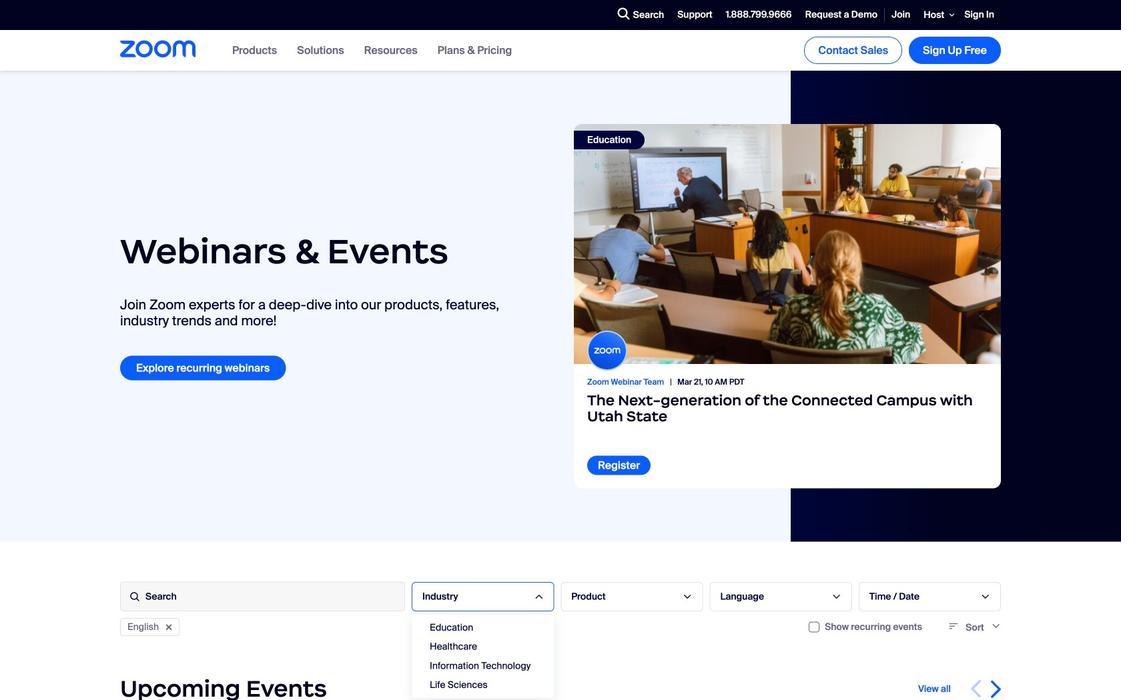 Task type: vqa. For each thing, say whether or not it's contained in the screenshot.
search field
yes



Task type: describe. For each thing, give the bounding box(es) containing it.
search image
[[618, 8, 630, 20]]

zoom logo image
[[120, 40, 196, 58]]

edu-higher ed_experiences_6 image
[[574, 124, 1001, 364]]



Task type: locate. For each thing, give the bounding box(es) containing it.
search image
[[618, 8, 630, 20]]

zoom webinar team image
[[589, 332, 626, 370]]

Search field
[[120, 582, 405, 612]]

None search field
[[569, 4, 615, 26]]



